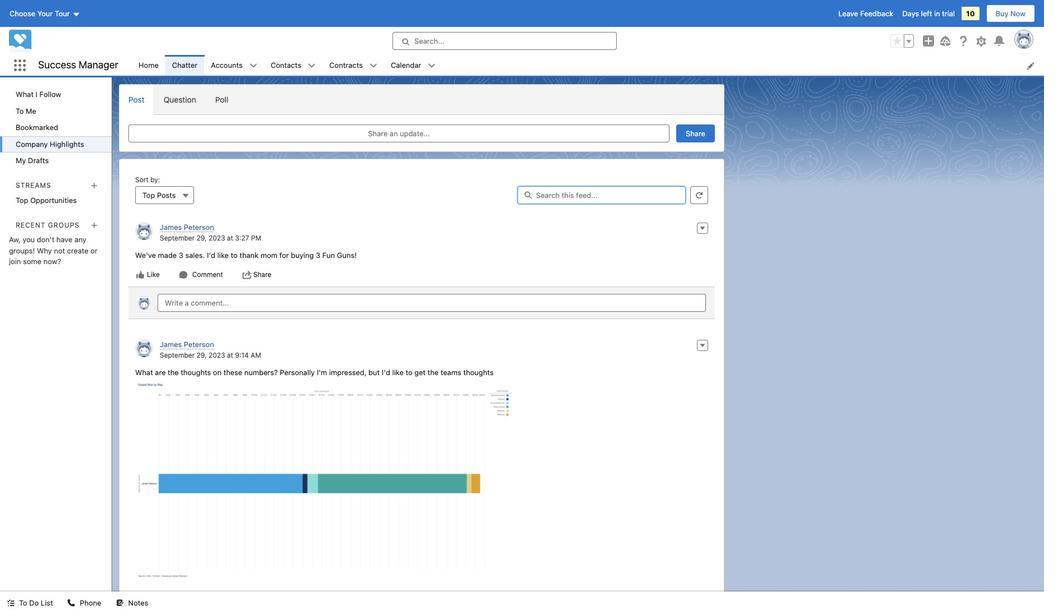 Task type: describe. For each thing, give the bounding box(es) containing it.
text default image inside 'contracts' 'list item'
[[370, 62, 378, 70]]

2 3 from the left
[[316, 251, 321, 259]]

what for what i follow
[[16, 90, 34, 99]]

have
[[56, 235, 72, 244]]

streams
[[16, 181, 51, 190]]

now?
[[43, 257, 61, 266]]

Search this feed... search field
[[518, 186, 686, 204]]

recent groups link
[[16, 221, 80, 229]]

comment
[[192, 270, 223, 279]]

what i follow
[[16, 90, 61, 99]]

september 29, 2023 at 9:14 am link
[[160, 351, 261, 359]]

but
[[369, 368, 380, 377]]

impressed,
[[329, 368, 367, 377]]

leave feedback
[[839, 9, 894, 18]]

to inside "james peterson, september 29, 2023 at 3:27 pm" element
[[231, 251, 238, 259]]

james peterson image
[[135, 222, 153, 240]]

now
[[1011, 9, 1026, 18]]

aw, you don't have any groups!
[[9, 235, 86, 255]]

peterson for james peterson september 29, 2023 at 3:27 pm
[[184, 223, 214, 232]]

chatter link
[[165, 55, 204, 76]]

buy now
[[996, 9, 1026, 18]]

choose your tour
[[10, 9, 70, 18]]

share button
[[677, 125, 715, 143]]

company highlights
[[16, 139, 84, 148]]

not
[[54, 246, 65, 255]]

calendar list item
[[384, 55, 443, 76]]

1 thoughts from the left
[[181, 368, 211, 377]]

these
[[224, 368, 242, 377]]

contracts list item
[[323, 55, 384, 76]]

sales.
[[185, 251, 205, 259]]

sort
[[135, 176, 149, 184]]

you
[[23, 235, 35, 244]]

Sort by: button
[[135, 186, 194, 204]]

my drafts link
[[0, 153, 112, 169]]

james peterson link for james peterson september 29, 2023 at 9:14 am
[[160, 340, 214, 350]]

pm
[[251, 234, 261, 242]]

post link
[[120, 85, 154, 114]]

accounts list item
[[204, 55, 264, 76]]

by:
[[150, 176, 160, 184]]

search...
[[415, 36, 445, 45]]

share inside popup button
[[253, 270, 272, 279]]

choose your tour button
[[9, 4, 81, 22]]

left
[[922, 9, 933, 18]]

guns!
[[337, 251, 357, 259]]

for
[[280, 251, 289, 259]]

to do list
[[19, 599, 53, 608]]

post
[[128, 95, 145, 104]]

phone
[[80, 599, 101, 608]]

get
[[415, 368, 426, 377]]

phone button
[[61, 592, 108, 614]]

some
[[23, 257, 41, 266]]

calendar
[[391, 60, 421, 69]]

2 thoughts from the left
[[464, 368, 494, 377]]

highlights
[[50, 139, 84, 148]]

29, for james peterson september 29, 2023 at 9:14 am
[[197, 351, 207, 359]]

why not create or join some now?
[[9, 246, 98, 266]]

contacts
[[271, 60, 302, 69]]

like
[[147, 270, 160, 279]]

groups
[[48, 221, 80, 229]]

poll
[[215, 95, 228, 104]]

top for top opportunities
[[16, 196, 28, 205]]

notes button
[[109, 592, 155, 614]]

notes
[[128, 599, 148, 608]]

an
[[390, 129, 398, 138]]

what i follow link
[[0, 86, 112, 103]]

2 horizontal spatial share
[[686, 129, 706, 138]]

tab list containing post
[[119, 84, 725, 115]]

question link
[[154, 85, 206, 114]]

at for james peterson september 29, 2023 at 9:14 am
[[227, 351, 233, 359]]

leave feedback link
[[839, 9, 894, 18]]

opportunities
[[30, 196, 77, 205]]

share button
[[242, 270, 272, 280]]

me
[[26, 106, 36, 115]]

james peterson, september 29, 2023 at 9:14 am element
[[128, 333, 715, 608]]

trial
[[943, 9, 956, 18]]

home
[[139, 60, 159, 69]]

2023 for james peterson september 29, 2023 at 9:14 am
[[209, 351, 225, 359]]

mom
[[261, 251, 278, 259]]

on
[[213, 368, 222, 377]]

contracts link
[[323, 55, 370, 76]]

bookmarked
[[16, 123, 58, 132]]

update...
[[400, 129, 430, 138]]

at for james peterson september 29, 2023 at 3:27 pm
[[227, 234, 233, 242]]

aw,
[[9, 235, 21, 244]]

do
[[29, 599, 39, 608]]

what for what are the thoughts on these numbers? personally i'm impressed, but i'd like to get the teams thoughts
[[135, 368, 153, 377]]

james peterson, september 29, 2023 at 3:27 pm element
[[128, 215, 715, 287]]

september for james peterson september 29, 2023 at 3:27 pm
[[160, 234, 195, 242]]

accounts
[[211, 60, 243, 69]]

1 the from the left
[[168, 368, 179, 377]]

recent
[[16, 221, 46, 229]]

1 horizontal spatial share
[[368, 129, 388, 138]]

to me link
[[0, 103, 112, 120]]

share an update... button
[[128, 125, 670, 143]]

1 vertical spatial james peterson image
[[135, 339, 153, 357]]



Task type: locate. For each thing, give the bounding box(es) containing it.
teams
[[441, 368, 462, 377]]

what inside james peterson, september 29, 2023 at 9:14 am element
[[135, 368, 153, 377]]

to left me
[[16, 106, 24, 115]]

contacts list item
[[264, 55, 323, 76]]

i
[[36, 90, 37, 99]]

2 2023 from the top
[[209, 351, 225, 359]]

what
[[16, 90, 34, 99], [135, 368, 153, 377]]

3:27
[[235, 234, 249, 242]]

0 vertical spatial 2023
[[209, 234, 225, 242]]

numbers?
[[244, 368, 278, 377]]

0 horizontal spatial i'd
[[207, 251, 215, 259]]

text default image inside accounts "list item"
[[250, 62, 257, 70]]

0 horizontal spatial what
[[16, 90, 34, 99]]

list containing home
[[132, 55, 1045, 76]]

like inside "james peterson, september 29, 2023 at 3:27 pm" element
[[217, 251, 229, 259]]

september up are
[[160, 351, 195, 359]]

0 vertical spatial peterson
[[184, 223, 214, 232]]

james inside james peterson september 29, 2023 at 3:27 pm
[[160, 223, 182, 232]]

i'd inside "james peterson, september 29, 2023 at 3:27 pm" element
[[207, 251, 215, 259]]

1 vertical spatial like
[[392, 368, 404, 377]]

1 james from the top
[[160, 223, 182, 232]]

2 at from the top
[[227, 351, 233, 359]]

to inside button
[[19, 599, 27, 608]]

3 left fun
[[316, 251, 321, 259]]

i'd right "but"
[[382, 368, 390, 377]]

text default image down we've made 3 sales. i'd like to thank mom for buying 3 fun guns!
[[242, 270, 251, 279]]

29, up sales.
[[197, 234, 207, 242]]

1 3 from the left
[[179, 251, 183, 259]]

james for james peterson september 29, 2023 at 9:14 am
[[160, 340, 182, 349]]

2023 up the on
[[209, 351, 225, 359]]

0 vertical spatial like
[[217, 251, 229, 259]]

Write a comment... text field
[[158, 294, 706, 312]]

poll link
[[206, 85, 238, 114]]

thoughts
[[181, 368, 211, 377], [464, 368, 494, 377]]

1 horizontal spatial i'd
[[382, 368, 390, 377]]

recent groups
[[16, 221, 80, 229]]

join
[[9, 257, 21, 266]]

my drafts
[[16, 156, 49, 165]]

text default image inside notes button
[[116, 599, 124, 607]]

text default image right accounts
[[250, 62, 257, 70]]

2023 inside james peterson september 29, 2023 at 3:27 pm
[[209, 234, 225, 242]]

0 horizontal spatial to
[[231, 251, 238, 259]]

29,
[[197, 234, 207, 242], [197, 351, 207, 359]]

am
[[251, 351, 261, 359]]

1 vertical spatial september
[[160, 351, 195, 359]]

james peterson september 29, 2023 at 3:27 pm
[[160, 223, 261, 242]]

buying
[[291, 251, 314, 259]]

text default image inside share popup button
[[242, 270, 251, 279]]

we've made 3 sales. i'd like to thank mom for buying 3 fun guns!
[[135, 251, 357, 259]]

share an update...
[[368, 129, 430, 138]]

top down sort by:
[[143, 191, 155, 200]]

0 horizontal spatial share
[[253, 270, 272, 279]]

0 vertical spatial to
[[16, 106, 24, 115]]

0 vertical spatial james
[[160, 223, 182, 232]]

2023 inside james peterson september 29, 2023 at 9:14 am
[[209, 351, 225, 359]]

list
[[132, 55, 1045, 76]]

leave
[[839, 9, 859, 18]]

1 vertical spatial at
[[227, 351, 233, 359]]

peterson inside james peterson september 29, 2023 at 9:14 am
[[184, 340, 214, 349]]

to left get
[[406, 368, 413, 377]]

to for to do list
[[19, 599, 27, 608]]

like down september 29, 2023 at 3:27 pm link
[[217, 251, 229, 259]]

1 horizontal spatial to
[[406, 368, 413, 377]]

james peterson september 29, 2023 at 9:14 am
[[160, 340, 261, 359]]

1 29, from the top
[[197, 234, 207, 242]]

0 vertical spatial james peterson link
[[160, 223, 214, 232]]

to left thank
[[231, 251, 238, 259]]

text default image
[[370, 62, 378, 70], [7, 599, 15, 607], [68, 599, 75, 607], [116, 599, 124, 607]]

to me
[[16, 106, 36, 115]]

tab list
[[119, 84, 725, 115]]

1 horizontal spatial the
[[428, 368, 439, 377]]

like inside james peterson, september 29, 2023 at 9:14 am element
[[392, 368, 404, 377]]

thoughts left the on
[[181, 368, 211, 377]]

0 vertical spatial what
[[16, 90, 34, 99]]

text default image inside calendar 'list item'
[[428, 62, 436, 70]]

any
[[74, 235, 86, 244]]

1 vertical spatial to
[[406, 368, 413, 377]]

top opportunities link
[[0, 192, 112, 209]]

0 vertical spatial to
[[231, 251, 238, 259]]

like
[[217, 251, 229, 259], [392, 368, 404, 377]]

we've
[[135, 251, 156, 259]]

james inside james peterson september 29, 2023 at 9:14 am
[[160, 340, 182, 349]]

2 peterson from the top
[[184, 340, 214, 349]]

peterson inside james peterson september 29, 2023 at 3:27 pm
[[184, 223, 214, 232]]

manager
[[79, 59, 118, 71]]

1 peterson from the top
[[184, 223, 214, 232]]

text default image right contacts
[[308, 62, 316, 70]]

james up are
[[160, 340, 182, 349]]

september inside james peterson september 29, 2023 at 9:14 am
[[160, 351, 195, 359]]

james peterson image
[[137, 296, 151, 310], [135, 339, 153, 357]]

at left 9:14
[[227, 351, 233, 359]]

3 right made on the left of the page
[[179, 251, 183, 259]]

10
[[967, 9, 975, 18]]

september up made on the left of the page
[[160, 234, 195, 242]]

september
[[160, 234, 195, 242], [160, 351, 195, 359]]

comment button
[[178, 270, 224, 280]]

like left get
[[392, 368, 404, 377]]

september inside james peterson september 29, 2023 at 3:27 pm
[[160, 234, 195, 242]]

share
[[368, 129, 388, 138], [686, 129, 706, 138], [253, 270, 272, 279]]

buy now button
[[987, 4, 1036, 22]]

peterson up september 29, 2023 at 9:14 am link
[[184, 340, 214, 349]]

james right james peterson icon
[[160, 223, 182, 232]]

fun
[[323, 251, 335, 259]]

don't
[[37, 235, 54, 244]]

1 horizontal spatial what
[[135, 368, 153, 377]]

0 vertical spatial september
[[160, 234, 195, 242]]

at inside james peterson september 29, 2023 at 3:27 pm
[[227, 234, 233, 242]]

text default image right "contracts" at the top
[[370, 62, 378, 70]]

success manager
[[38, 59, 118, 71]]

1 vertical spatial i'd
[[382, 368, 390, 377]]

to
[[16, 106, 24, 115], [19, 599, 27, 608]]

september for james peterson september 29, 2023 at 9:14 am
[[160, 351, 195, 359]]

list
[[41, 599, 53, 608]]

text default image for to do list
[[7, 599, 15, 607]]

top posts
[[143, 191, 176, 200]]

29, left 9:14
[[197, 351, 207, 359]]

text default image left the notes
[[116, 599, 124, 607]]

your
[[37, 9, 53, 18]]

james peterson link up september 29, 2023 at 3:27 pm link
[[160, 223, 214, 232]]

to inside james peterson, september 29, 2023 at 9:14 am element
[[406, 368, 413, 377]]

0 horizontal spatial top
[[16, 196, 28, 205]]

text default image down search...
[[428, 62, 436, 70]]

29, for james peterson september 29, 2023 at 3:27 pm
[[197, 234, 207, 242]]

james peterson link up september 29, 2023 at 9:14 am link
[[160, 340, 214, 350]]

the right get
[[428, 368, 439, 377]]

1 vertical spatial 2023
[[209, 351, 225, 359]]

company highlights link
[[0, 136, 112, 153]]

the right are
[[168, 368, 179, 377]]

the
[[168, 368, 179, 377], [428, 368, 439, 377]]

1 horizontal spatial top
[[143, 191, 155, 200]]

1 horizontal spatial like
[[392, 368, 404, 377]]

0 vertical spatial james peterson image
[[137, 296, 151, 310]]

create
[[67, 246, 89, 255]]

what left i
[[16, 90, 34, 99]]

1 vertical spatial james
[[160, 340, 182, 349]]

text default image left phone
[[68, 599, 75, 607]]

1 september from the top
[[160, 234, 195, 242]]

contacts link
[[264, 55, 308, 76]]

top inside sort by: button
[[143, 191, 155, 200]]

i'd inside james peterson, september 29, 2023 at 9:14 am element
[[382, 368, 390, 377]]

to left 'do'
[[19, 599, 27, 608]]

text default image inside to do list button
[[7, 599, 15, 607]]

group
[[891, 34, 915, 48]]

2023 left 3:27
[[209, 234, 225, 242]]

2023 for james peterson september 29, 2023 at 3:27 pm
[[209, 234, 225, 242]]

contracts
[[330, 60, 363, 69]]

i'm
[[317, 368, 327, 377]]

1 vertical spatial to
[[19, 599, 27, 608]]

personally
[[280, 368, 315, 377]]

text default image inside the phone button
[[68, 599, 75, 607]]

0 vertical spatial at
[[227, 234, 233, 242]]

1 at from the top
[[227, 234, 233, 242]]

text default image
[[250, 62, 257, 70], [308, 62, 316, 70], [428, 62, 436, 70], [136, 270, 145, 279], [179, 270, 188, 279], [242, 270, 251, 279]]

search... button
[[393, 32, 617, 50]]

2 james from the top
[[160, 340, 182, 349]]

text default image down sales.
[[179, 270, 188, 279]]

what left are
[[135, 368, 153, 377]]

29, inside james peterson september 29, 2023 at 9:14 am
[[197, 351, 207, 359]]

1 vertical spatial james peterson link
[[160, 340, 214, 350]]

text default image inside comment button
[[179, 270, 188, 279]]

0 horizontal spatial thoughts
[[181, 368, 211, 377]]

1 james peterson link from the top
[[160, 223, 214, 232]]

0 horizontal spatial the
[[168, 368, 179, 377]]

0 vertical spatial 29,
[[197, 234, 207, 242]]

what are the thoughts on these numbers? personally i'm impressed, but i'd like to get the teams thoughts
[[135, 368, 494, 377]]

groups!
[[9, 246, 35, 255]]

29, inside james peterson september 29, 2023 at 3:27 pm
[[197, 234, 207, 242]]

like button
[[135, 270, 160, 280]]

at inside james peterson september 29, 2023 at 9:14 am
[[227, 351, 233, 359]]

at
[[227, 234, 233, 242], [227, 351, 233, 359]]

question
[[164, 95, 196, 104]]

james peterson link for james peterson september 29, 2023 at 3:27 pm
[[160, 223, 214, 232]]

calendar link
[[384, 55, 428, 76]]

1 vertical spatial what
[[135, 368, 153, 377]]

text default image inside like button
[[136, 270, 145, 279]]

text default image left like on the top of the page
[[136, 270, 145, 279]]

james for james peterson september 29, 2023 at 3:27 pm
[[160, 223, 182, 232]]

accounts link
[[204, 55, 250, 76]]

i'd
[[207, 251, 215, 259], [382, 368, 390, 377]]

text default image inside contacts list item
[[308, 62, 316, 70]]

text default image for notes
[[116, 599, 124, 607]]

days
[[903, 9, 920, 18]]

peterson up september 29, 2023 at 3:27 pm link
[[184, 223, 214, 232]]

streams link
[[16, 181, 51, 190]]

2 the from the left
[[428, 368, 439, 377]]

feedback
[[861, 9, 894, 18]]

buy
[[996, 9, 1009, 18]]

to for to me
[[16, 106, 24, 115]]

9:14
[[235, 351, 249, 359]]

why
[[37, 246, 52, 255]]

0 horizontal spatial 3
[[179, 251, 183, 259]]

0 vertical spatial i'd
[[207, 251, 215, 259]]

i'd right sales.
[[207, 251, 215, 259]]

peterson
[[184, 223, 214, 232], [184, 340, 214, 349]]

1 vertical spatial 29,
[[197, 351, 207, 359]]

1 horizontal spatial 3
[[316, 251, 321, 259]]

1 vertical spatial peterson
[[184, 340, 214, 349]]

home link
[[132, 55, 165, 76]]

success
[[38, 59, 76, 71]]

james
[[160, 223, 182, 232], [160, 340, 182, 349]]

peterson for james peterson september 29, 2023 at 9:14 am
[[184, 340, 214, 349]]

text default image left 'do'
[[7, 599, 15, 607]]

1 horizontal spatial thoughts
[[464, 368, 494, 377]]

0 horizontal spatial like
[[217, 251, 229, 259]]

thank
[[240, 251, 259, 259]]

2 29, from the top
[[197, 351, 207, 359]]

2 september from the top
[[160, 351, 195, 359]]

top down streams link
[[16, 196, 28, 205]]

at left 3:27
[[227, 234, 233, 242]]

september 29, 2023 at 3:27 pm link
[[160, 234, 261, 242]]

tour
[[55, 9, 70, 18]]

sort by:
[[135, 176, 160, 184]]

or
[[91, 246, 98, 255]]

top for top posts
[[143, 191, 155, 200]]

closed won by rep image
[[135, 380, 513, 582]]

top
[[143, 191, 155, 200], [16, 196, 28, 205]]

2 james peterson link from the top
[[160, 340, 214, 350]]

thoughts right teams
[[464, 368, 494, 377]]

follow
[[39, 90, 61, 99]]

1 2023 from the top
[[209, 234, 225, 242]]

text default image for phone
[[68, 599, 75, 607]]



Task type: vqa. For each thing, say whether or not it's contained in the screenshot.
topmost Start
no



